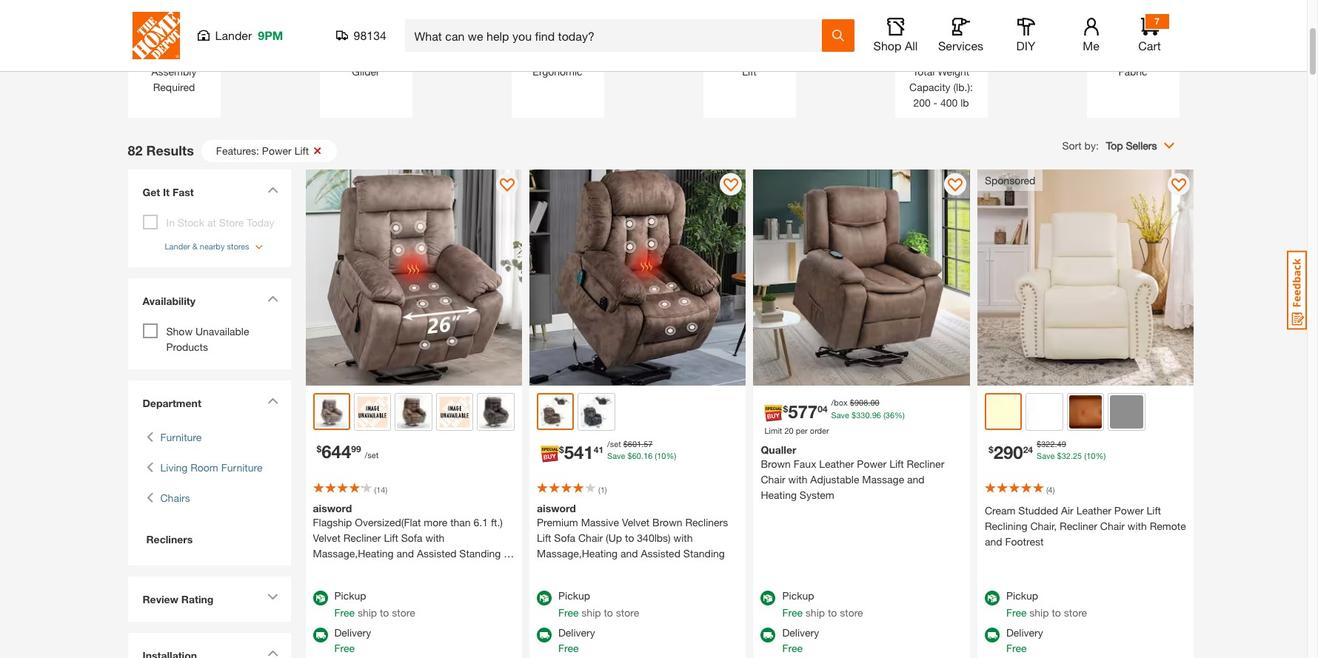 Task type: locate. For each thing, give the bounding box(es) containing it.
qualler
[[761, 444, 796, 456]]

and inside cream studded air leather power lift reclining chair, recliner chair with remote and footrest
[[985, 535, 1002, 548]]

glider link
[[327, 0, 405, 79]]

2 available shipping image from the left
[[985, 628, 1000, 642]]

$ right '/box'
[[850, 398, 854, 407]]

sponsored
[[985, 174, 1035, 186]]

availability
[[143, 295, 195, 307]]

2 pickup from the left
[[558, 589, 590, 602]]

and down oversized(flat
[[397, 547, 414, 559]]

get it fast
[[143, 185, 194, 198]]

3 pickup from the left
[[782, 589, 814, 602]]

assembly
[[151, 65, 197, 77]]

aisword for aisword flagship oversized(flat more than 6.1 ft.) velvet recliner lift sofa with massage,heating and assisted standing - brown3
[[313, 502, 352, 514]]

1 horizontal spatial 10
[[1086, 451, 1095, 461]]

0 vertical spatial power
[[262, 144, 292, 157]]

1 display image from the left
[[724, 178, 739, 193]]

1 aisword from the left
[[313, 502, 352, 514]]

leather inside qualler brown faux leather power lift recliner chair with adjustable massage and heating system
[[819, 458, 854, 470]]

power for qualler
[[857, 458, 887, 470]]

0 vertical spatial back caret image
[[146, 429, 153, 445]]

1 horizontal spatial massage,heating
[[537, 547, 618, 559]]

1 vertical spatial -
[[504, 547, 508, 559]]

brown up 340lbs)
[[652, 516, 682, 528]]

2 display image from the left
[[948, 178, 963, 193]]

available for pickup image down brown3
[[313, 591, 328, 605]]

power for cream
[[1114, 504, 1144, 516]]

top
[[1106, 139, 1123, 151]]

2 aisword from the left
[[537, 502, 576, 514]]

stock
[[178, 216, 204, 228]]

delivery
[[334, 626, 371, 639], [558, 626, 595, 639], [782, 626, 819, 639], [1006, 626, 1043, 639]]

cart 7
[[1138, 16, 1161, 53]]

with
[[788, 473, 807, 486], [1128, 519, 1147, 532], [425, 531, 445, 544], [674, 531, 693, 544]]

1 standing from the left
[[459, 547, 501, 559]]

0 horizontal spatial -
[[504, 547, 508, 559]]

1 horizontal spatial /set
[[607, 439, 621, 448]]

back caret image left chairs "link"
[[146, 490, 153, 506]]

2 horizontal spatial power
[[1114, 504, 1144, 516]]

ft.)
[[491, 516, 503, 528]]

$ inside $ 577 04
[[783, 403, 788, 414]]

save for /set
[[607, 451, 625, 461]]

1 horizontal spatial recliner
[[907, 458, 944, 470]]

4 store from the left
[[1064, 606, 1087, 619]]

glider image
[[327, 0, 405, 60]]

display image
[[724, 178, 739, 193], [948, 178, 963, 193]]

sofa
[[401, 531, 422, 544], [554, 531, 575, 544]]

10 right '16'
[[657, 451, 666, 461]]

caret icon image inside availability link
[[267, 295, 278, 302]]

0 horizontal spatial recliner
[[343, 531, 381, 544]]

nearby
[[200, 241, 225, 251]]

fabric image
[[1094, 0, 1172, 60]]

1 horizontal spatial )
[[605, 485, 607, 494]]

recliner
[[907, 458, 944, 470], [1060, 519, 1097, 532], [343, 531, 381, 544]]

available for pickup image
[[537, 591, 552, 605], [761, 591, 776, 605]]

1 available shipping image from the left
[[313, 628, 328, 642]]

1 vertical spatial leather
[[1076, 504, 1111, 516]]

322
[[1041, 439, 1055, 448]]

pickup free ship to store for flagship oversized(flat more than 6.1 ft.) velvet recliner lift sofa with massage,heating and assisted standing - brown3 image
[[334, 589, 415, 619]]

cream studded air leather power lift reclining chair, recliner chair with remote and footrest link
[[985, 502, 1187, 549]]

1 horizontal spatial available shipping image
[[985, 628, 1000, 642]]

standing inside aisword premium massive velvet brown recliners lift sofa chair (up to 340lbs) with massage,heating and assisted standing
[[683, 547, 725, 559]]

brown image
[[540, 396, 571, 428]]

sofa down premium
[[554, 531, 575, 544]]

2 available for pickup image from the left
[[985, 591, 1000, 605]]

and right massage at the right bottom
[[907, 473, 925, 486]]

0 horizontal spatial velvet
[[313, 531, 340, 544]]

2 horizontal spatial recliner
[[1060, 519, 1097, 532]]

1 horizontal spatial available for pickup image
[[985, 591, 1000, 605]]

%) right the "96"
[[894, 410, 905, 419]]

57
[[644, 439, 653, 448]]

ship for premium massive velvet brown recliners lift sofa chair (up to 340lbs) with massage,heating and assisted standing image
[[582, 606, 601, 619]]

0 horizontal spatial lander
[[165, 241, 190, 251]]

back caret image for chairs
[[146, 490, 153, 506]]

save inside $ 290 24 $ 322 . 49 save $ 32 . 25 ( 10 %)
[[1037, 451, 1055, 461]]

$
[[850, 398, 854, 407], [783, 403, 788, 414], [852, 410, 856, 419], [623, 439, 628, 448], [1037, 439, 1041, 448], [317, 443, 322, 454], [559, 444, 564, 455], [988, 444, 993, 455], [628, 451, 632, 461], [1057, 451, 1062, 461]]

features: power lift
[[216, 144, 309, 157]]

heating
[[761, 489, 797, 501]]

0 horizontal spatial recliners
[[146, 533, 193, 546]]

2 assisted from the left
[[641, 547, 680, 559]]

3 delivery free from the left
[[782, 626, 819, 654]]

1 horizontal spatial lander
[[215, 28, 252, 42]]

1 massage,heating from the left
[[313, 547, 394, 559]]

velvet inside aisword premium massive velvet brown recliners lift sofa chair (up to 340lbs) with massage,heating and assisted standing
[[622, 516, 650, 528]]

&
[[192, 241, 198, 251]]

save inside /set $ 601 . 57 save $ 60 . 16 ( 10 %)
[[607, 451, 625, 461]]

$ down 908
[[852, 410, 856, 419]]

caret icon image for availability
[[267, 295, 278, 302]]

1 10 from the left
[[657, 451, 666, 461]]

What can we help you find today? search field
[[414, 20, 821, 51]]

back caret image left living
[[146, 460, 153, 475]]

0 horizontal spatial brown
[[652, 516, 682, 528]]

back caret image
[[146, 429, 153, 445], [146, 460, 153, 475], [146, 490, 153, 506]]

with left remote
[[1128, 519, 1147, 532]]

1 horizontal spatial display image
[[948, 178, 963, 193]]

aisword inside aisword flagship oversized(flat more than 6.1 ft.) velvet recliner lift sofa with massage,heating and assisted standing - brown3
[[313, 502, 352, 514]]

1 horizontal spatial aisword
[[537, 502, 576, 514]]

1 horizontal spatial -
[[933, 96, 937, 108]]

and inside aisword flagship oversized(flat more than 6.1 ft.) velvet recliner lift sofa with massage,heating and assisted standing - brown3
[[397, 547, 414, 559]]

2 sofa from the left
[[554, 531, 575, 544]]

0 vertical spatial leather
[[819, 458, 854, 470]]

$ left 24
[[988, 444, 993, 455]]

$ up 20
[[783, 403, 788, 414]]

feedback link image
[[1287, 250, 1307, 330]]

10
[[657, 451, 666, 461], [1086, 451, 1095, 461]]

2 10 from the left
[[1086, 451, 1095, 461]]

2 vertical spatial back caret image
[[146, 490, 153, 506]]

velvet
[[622, 516, 650, 528], [313, 531, 340, 544]]

services
[[938, 39, 983, 53]]

power up massage at the right bottom
[[857, 458, 887, 470]]

diy
[[1016, 39, 1035, 53]]

0 vertical spatial recliners
[[685, 516, 728, 528]]

1 horizontal spatial %)
[[894, 410, 905, 419]]

per
[[796, 425, 808, 435]]

2 delivery free from the left
[[558, 626, 595, 654]]

) up studded on the bottom right of page
[[1053, 485, 1055, 494]]

0 horizontal spatial available for pickup image
[[313, 591, 328, 605]]

%) inside /set $ 601 . 57 save $ 60 . 16 ( 10 %)
[[666, 451, 676, 461]]

( right the "96"
[[883, 410, 885, 419]]

brown down qualler
[[761, 458, 791, 470]]

sofa down oversized(flat
[[401, 531, 422, 544]]

furniture up living
[[160, 431, 202, 444]]

1 vertical spatial furniture
[[221, 461, 262, 474]]

2 massage,heating from the left
[[537, 547, 618, 559]]

with down faux
[[788, 473, 807, 486]]

velvet down the flagship
[[313, 531, 340, 544]]

back caret image left furniture link
[[146, 429, 153, 445]]

1 ) from the left
[[385, 485, 387, 494]]

me
[[1083, 39, 1099, 53]]

aisword inside aisword premium massive velvet brown recliners lift sofa chair (up to 340lbs) with massage,heating and assisted standing
[[537, 502, 576, 514]]

lift up remote
[[1147, 504, 1161, 516]]

( right '25'
[[1084, 451, 1086, 461]]

2 vertical spatial power
[[1114, 504, 1144, 516]]

caret icon image inside department link
[[267, 398, 278, 404]]

assisted down 340lbs)
[[641, 547, 680, 559]]

faux
[[794, 458, 816, 470]]

0 horizontal spatial save
[[607, 451, 625, 461]]

0 vertical spatial furniture
[[160, 431, 202, 444]]

0 horizontal spatial chair
[[578, 531, 603, 544]]

assisted inside aisword premium massive velvet brown recliners lift sofa chair (up to 340lbs) with massage,heating and assisted standing
[[641, 547, 680, 559]]

1 horizontal spatial sofa
[[554, 531, 575, 544]]

2 horizontal spatial chair
[[1100, 519, 1125, 532]]

577
[[788, 401, 818, 422]]

1 assisted from the left
[[417, 547, 456, 559]]

save
[[831, 410, 849, 419], [607, 451, 625, 461], [1037, 451, 1055, 461]]

/box $ 908 . 00 save $ 330 . 96 ( 36 %) limit 20 per order
[[765, 398, 905, 435]]

1 back caret image from the top
[[146, 429, 153, 445]]

massage,heating inside aisword flagship oversized(flat more than 6.1 ft.) velvet recliner lift sofa with massage,heating and assisted standing - brown3
[[313, 547, 394, 559]]

5 caret icon image from the top
[[267, 650, 278, 657]]

available shipping image
[[537, 628, 552, 642], [985, 628, 1000, 642]]

1 horizontal spatial furniture
[[221, 461, 262, 474]]

aisword flagship oversized(flat more than 6.1 ft.) velvet recliner lift sofa with massage,heating and assisted standing - brown3
[[313, 502, 508, 575]]

601
[[628, 439, 641, 448]]

3 store from the left
[[840, 606, 863, 619]]

1 vertical spatial /set
[[365, 450, 378, 459]]

ship
[[358, 606, 377, 619], [582, 606, 601, 619], [806, 606, 825, 619], [1029, 606, 1049, 619]]

2 display image from the left
[[1172, 178, 1187, 193]]

lift right features:
[[294, 144, 309, 157]]

lander left 9pm
[[215, 28, 252, 42]]

1 delivery free from the left
[[334, 626, 371, 654]]

recliner inside cream studded air leather power lift reclining chair, recliner chair with remote and footrest
[[1060, 519, 1097, 532]]

lift link
[[710, 0, 788, 79]]

1 vertical spatial lander
[[165, 241, 190, 251]]

1 store from the left
[[392, 606, 415, 619]]

and
[[907, 473, 925, 486], [985, 535, 1002, 548], [397, 547, 414, 559], [621, 547, 638, 559]]

aisword up the flagship
[[313, 502, 352, 514]]

1 horizontal spatial available shipping image
[[761, 628, 776, 642]]

0 vertical spatial velvet
[[622, 516, 650, 528]]

available shipping image
[[313, 628, 328, 642], [761, 628, 776, 642]]

330
[[856, 410, 870, 419]]

recliner for aisword flagship oversized(flat more than 6.1 ft.) velvet recliner lift sofa with massage,heating and assisted standing - brown3
[[343, 531, 381, 544]]

2 ship from the left
[[582, 606, 601, 619]]

brown inside qualler brown faux leather power lift recliner chair with adjustable massage and heating system
[[761, 458, 791, 470]]

0 horizontal spatial sofa
[[401, 531, 422, 544]]

pickup free ship to store for brown faux leather power lift recliner chair with adjustable massage and heating system image
[[782, 589, 863, 619]]

qualler brown faux leather power lift recliner chair with adjustable massage and heating system
[[761, 444, 944, 501]]

10 inside $ 290 24 $ 322 . 49 save $ 32 . 25 ( 10 %)
[[1086, 451, 1095, 461]]

1 vertical spatial velvet
[[313, 531, 340, 544]]

lift inside aisword premium massive velvet brown recliners lift sofa chair (up to 340lbs) with massage,heating and assisted standing
[[537, 531, 551, 544]]

save right '41'
[[607, 451, 625, 461]]

diy button
[[1002, 18, 1050, 53]]

recliner inside qualler brown faux leather power lift recliner chair with adjustable massage and heating system
[[907, 458, 944, 470]]

1 horizontal spatial save
[[831, 410, 849, 419]]

to
[[625, 531, 634, 544], [380, 606, 389, 619], [604, 606, 613, 619], [828, 606, 837, 619], [1052, 606, 1061, 619]]

2 horizontal spatial save
[[1037, 451, 1055, 461]]

0 horizontal spatial display image
[[500, 178, 515, 193]]

shop all
[[873, 39, 918, 53]]

get it fast link
[[135, 177, 283, 211]]

1 delivery from the left
[[334, 626, 371, 639]]

furniture right room
[[221, 461, 262, 474]]

lift down premium
[[537, 531, 551, 544]]

ship for flagship oversized(flat more than 6.1 ft.) velvet recliner lift sofa with massage,heating and assisted standing - brown3 image
[[358, 606, 377, 619]]

ergonomic
[[533, 65, 582, 77]]

2 horizontal spatial )
[[1053, 485, 1055, 494]]

1 pickup from the left
[[334, 589, 366, 602]]

cream studded air leather power lift reclining chair, recliner chair with remote and footrest image
[[977, 169, 1194, 386]]

0 horizontal spatial available for pickup image
[[537, 591, 552, 605]]

2 back caret image from the top
[[146, 460, 153, 475]]

with right 340lbs)
[[674, 531, 693, 544]]

0 horizontal spatial display image
[[724, 178, 739, 193]]

ergonomic image
[[519, 0, 596, 60]]

0 vertical spatial -
[[933, 96, 937, 108]]

0 horizontal spatial aisword
[[313, 502, 352, 514]]

pickup
[[334, 589, 366, 602], [558, 589, 590, 602], [782, 589, 814, 602], [1006, 589, 1038, 602]]

3 ) from the left
[[1053, 485, 1055, 494]]

chair down massive
[[578, 531, 603, 544]]

and down reclining
[[985, 535, 1002, 548]]

power inside button
[[262, 144, 292, 157]]

save inside /box $ 908 . 00 save $ 330 . 96 ( 36 %) limit 20 per order
[[831, 410, 849, 419]]

98134
[[354, 28, 387, 42]]

-
[[933, 96, 937, 108], [504, 547, 508, 559]]

$ left '41'
[[559, 444, 564, 455]]

- inside aisword flagship oversized(flat more than 6.1 ft.) velvet recliner lift sofa with massage,heating and assisted standing - brown3
[[504, 547, 508, 559]]

leather right air
[[1076, 504, 1111, 516]]

chair inside qualler brown faux leather power lift recliner chair with adjustable massage and heating system
[[761, 473, 785, 486]]

save down '/box'
[[831, 410, 849, 419]]

power inside qualler brown faux leather power lift recliner chair with adjustable massage and heating system
[[857, 458, 887, 470]]

0 horizontal spatial )
[[385, 485, 387, 494]]

1 horizontal spatial brown
[[761, 458, 791, 470]]

lift up massage at the right bottom
[[889, 458, 904, 470]]

back caret image for furniture
[[146, 429, 153, 445]]

1 horizontal spatial recliners
[[685, 516, 728, 528]]

with down more
[[425, 531, 445, 544]]

with inside aisword flagship oversized(flat more than 6.1 ft.) velvet recliner lift sofa with massage,heating and assisted standing - brown3
[[425, 531, 445, 544]]

/set inside $ 644 99 /set
[[365, 450, 378, 459]]

display image
[[500, 178, 515, 193], [1172, 178, 1187, 193]]

available for pickup image
[[313, 591, 328, 605], [985, 591, 1000, 605]]

1 horizontal spatial chair
[[761, 473, 785, 486]]

2 standing from the left
[[683, 547, 725, 559]]

assembly required
[[151, 65, 197, 93]]

flagship oversized(flat more than 6.1 ft.) velvet recliner lift sofa with massage,heating and assisted standing - brown3 image
[[305, 169, 522, 386]]

0 vertical spatial brown
[[761, 458, 791, 470]]

82
[[128, 142, 143, 158]]

chair
[[761, 473, 785, 486], [1100, 519, 1125, 532], [578, 531, 603, 544]]

3 ship from the left
[[806, 606, 825, 619]]

recliner for cream studded air leather power lift reclining chair, recliner chair with remote and footrest
[[1060, 519, 1097, 532]]

0 vertical spatial lander
[[215, 28, 252, 42]]

0 horizontal spatial /set
[[365, 450, 378, 459]]

2 available for pickup image from the left
[[761, 591, 776, 605]]

10 inside /set $ 601 . 57 save $ 60 . 16 ( 10 %)
[[657, 451, 666, 461]]

1 vertical spatial recliners
[[146, 533, 193, 546]]

0 horizontal spatial massage,heating
[[313, 547, 394, 559]]

furniture
[[160, 431, 202, 444], [221, 461, 262, 474]]

) up oversized(flat
[[385, 485, 387, 494]]

0 horizontal spatial assisted
[[417, 547, 456, 559]]

0 horizontal spatial standing
[[459, 547, 501, 559]]

0 horizontal spatial leather
[[819, 458, 854, 470]]

%) right '25'
[[1095, 451, 1106, 461]]

massage,heating up brown3
[[313, 547, 394, 559]]

at
[[207, 216, 216, 228]]

96
[[872, 410, 881, 419]]

pickup free ship to store
[[334, 589, 415, 619], [558, 589, 639, 619], [782, 589, 863, 619], [1006, 589, 1087, 619]]

) up massive
[[605, 485, 607, 494]]

( right '16'
[[655, 451, 657, 461]]

$ left 99
[[317, 443, 322, 454]]

1 ship from the left
[[358, 606, 377, 619]]

%) for 10
[[666, 451, 676, 461]]

and inside aisword premium massive velvet brown recliners lift sofa chair (up to 340lbs) with massage,heating and assisted standing
[[621, 547, 638, 559]]

20
[[784, 425, 793, 435]]

/set
[[607, 439, 621, 448], [365, 450, 378, 459]]

2 caret icon image from the top
[[267, 295, 278, 302]]

7
[[1155, 16, 1159, 27]]

1 horizontal spatial assisted
[[641, 547, 680, 559]]

flagship
[[313, 516, 352, 528]]

brown faux leather power lift recliner chair with adjustable massage and heating system image
[[753, 169, 970, 386]]

lander for lander & nearby stores
[[165, 241, 190, 251]]

delivery free for premium massive velvet brown recliners lift sofa chair (up to 340lbs) with massage,heating and assisted standing image
[[558, 626, 595, 654]]

1 pickup free ship to store from the left
[[334, 589, 415, 619]]

2 available shipping image from the left
[[761, 628, 776, 642]]

chair up heating
[[761, 473, 785, 486]]

leather inside cream studded air leather power lift reclining chair, recliner chair with remote and footrest
[[1076, 504, 1111, 516]]

/set right '41'
[[607, 439, 621, 448]]

assisted down more
[[417, 547, 456, 559]]

weight
[[938, 65, 969, 77]]

10 right '25'
[[1086, 451, 1095, 461]]

gray image
[[1110, 395, 1143, 428]]

lander left the &
[[165, 241, 190, 251]]

store for brown faux leather power lift recliner chair with adjustable massage and heating system image's available for pickup icon
[[840, 606, 863, 619]]

290
[[993, 442, 1023, 463]]

1 available for pickup image from the left
[[537, 591, 552, 605]]

available shipping image for brown faux leather power lift recliner chair with adjustable massage and heating system image's available for pickup icon
[[761, 628, 776, 642]]

caret icon image inside get it fast link
[[267, 186, 278, 193]]

1 vertical spatial back caret image
[[146, 460, 153, 475]]

541
[[564, 442, 594, 463]]

2 store from the left
[[616, 606, 639, 619]]

25
[[1073, 451, 1082, 461]]

brown5 image
[[356, 395, 389, 428]]

free
[[334, 606, 355, 619], [558, 606, 579, 619], [782, 606, 803, 619], [1006, 606, 1027, 619], [334, 642, 355, 654], [558, 642, 579, 654], [782, 642, 803, 654], [1006, 642, 1027, 654]]

2 horizontal spatial %)
[[1095, 451, 1106, 461]]

4 delivery from the left
[[1006, 626, 1043, 639]]

assembly required link
[[135, 0, 213, 94]]

3 caret icon image from the top
[[267, 398, 278, 404]]

recliners inside aisword premium massive velvet brown recliners lift sofa chair (up to 340lbs) with massage,heating and assisted standing
[[685, 516, 728, 528]]

3 back caret image from the top
[[146, 490, 153, 506]]

sellers
[[1126, 139, 1157, 151]]

caret icon image
[[267, 186, 278, 193], [267, 295, 278, 302], [267, 398, 278, 404], [267, 594, 278, 601], [267, 650, 278, 657]]

caret icon image for department
[[267, 398, 278, 404]]

49
[[1057, 439, 1066, 448]]

%) inside /box $ 908 . 00 save $ 330 . 96 ( 36 %) limit 20 per order
[[894, 410, 905, 419]]

0 horizontal spatial %)
[[666, 451, 676, 461]]

41
[[594, 444, 604, 455]]

1
[[600, 485, 605, 494]]

power inside cream studded air leather power lift reclining chair, recliner chair with remote and footrest
[[1114, 504, 1144, 516]]

$ down 601
[[628, 451, 632, 461]]

1 vertical spatial brown
[[652, 516, 682, 528]]

save down '322'
[[1037, 451, 1055, 461]]

1 horizontal spatial velvet
[[622, 516, 650, 528]]

all
[[905, 39, 918, 53]]

furniture link
[[160, 429, 202, 445]]

2 delivery from the left
[[558, 626, 595, 639]]

0 horizontal spatial power
[[262, 144, 292, 157]]

chair left remote
[[1100, 519, 1125, 532]]

0 horizontal spatial available shipping image
[[537, 628, 552, 642]]

1 horizontal spatial standing
[[683, 547, 725, 559]]

and down (up
[[621, 547, 638, 559]]

0 horizontal spatial available shipping image
[[313, 628, 328, 642]]

/set right 99
[[365, 450, 378, 459]]

( inside /set $ 601 . 57 save $ 60 . 16 ( 10 %)
[[655, 451, 657, 461]]

1 horizontal spatial leather
[[1076, 504, 1111, 516]]

1 horizontal spatial power
[[857, 458, 887, 470]]

velvet up 340lbs)
[[622, 516, 650, 528]]

36
[[885, 410, 894, 419]]

lift inside cream studded air leather power lift reclining chair, recliner chair with remote and footrest
[[1147, 504, 1161, 516]]

recliner inside aisword flagship oversized(flat more than 6.1 ft.) velvet recliner lift sofa with massage,heating and assisted standing - brown3
[[343, 531, 381, 544]]

1 horizontal spatial available for pickup image
[[761, 591, 776, 605]]

1 caret icon image from the top
[[267, 186, 278, 193]]

delivery free for flagship oversized(flat more than 6.1 ft.) velvet recliner lift sofa with massage,heating and assisted standing - brown3 image
[[334, 626, 371, 654]]

total weight capacity (lb.): 200 - 400 lb image
[[902, 0, 980, 60]]

antique brown1 image
[[479, 395, 512, 428]]

aisword up premium
[[537, 502, 576, 514]]

more
[[424, 516, 447, 528]]

%) right '16'
[[666, 451, 676, 461]]

1 available shipping image from the left
[[537, 628, 552, 642]]

0 horizontal spatial 10
[[657, 451, 666, 461]]

3 delivery from the left
[[782, 626, 819, 639]]

massage,heating down premium
[[537, 547, 618, 559]]

0 vertical spatial /set
[[607, 439, 621, 448]]

pickup for flagship oversized(flat more than 6.1 ft.) velvet recliner lift sofa with massage,heating and assisted standing - brown3 image
[[334, 589, 366, 602]]

antique brown2 image
[[397, 395, 430, 428]]

%)
[[894, 410, 905, 419], [666, 451, 676, 461], [1095, 451, 1106, 461]]

2 pickup free ship to store from the left
[[558, 589, 639, 619]]

(
[[883, 410, 885, 419], [655, 451, 657, 461], [1084, 451, 1086, 461], [374, 485, 376, 494], [598, 485, 600, 494], [1046, 485, 1048, 494]]

3 pickup free ship to store from the left
[[782, 589, 863, 619]]

0 horizontal spatial furniture
[[160, 431, 202, 444]]

/box
[[831, 398, 848, 407]]

leather up adjustable
[[819, 458, 854, 470]]

power right air
[[1114, 504, 1144, 516]]

1 horizontal spatial display image
[[1172, 178, 1187, 193]]

stores
[[227, 241, 249, 251]]

available for pickup image down reclining
[[985, 591, 1000, 605]]

lift down oversized(flat
[[384, 531, 398, 544]]

leather for adjustable
[[819, 458, 854, 470]]

1 vertical spatial power
[[857, 458, 887, 470]]

power right features:
[[262, 144, 292, 157]]

1 sofa from the left
[[401, 531, 422, 544]]



Task type: vqa. For each thing, say whether or not it's contained in the screenshot.
the bottommost Power
yes



Task type: describe. For each thing, give the bounding box(es) containing it.
$ left 57
[[623, 439, 628, 448]]

lift inside aisword flagship oversized(flat more than 6.1 ft.) velvet recliner lift sofa with massage,heating and assisted standing - brown3
[[384, 531, 398, 544]]

it
[[163, 185, 170, 198]]

me button
[[1067, 18, 1115, 53]]

98134 button
[[336, 28, 387, 43]]

lander & nearby stores
[[165, 241, 249, 251]]

1 available for pickup image from the left
[[313, 591, 328, 605]]

4
[[1048, 485, 1053, 494]]

available for pickup image for brown faux leather power lift recliner chair with adjustable massage and heating system image
[[761, 591, 776, 605]]

lift inside button
[[294, 144, 309, 157]]

sofa inside aisword flagship oversized(flat more than 6.1 ft.) velvet recliner lift sofa with massage,heating and assisted standing - brown3
[[401, 531, 422, 544]]

total
[[913, 65, 935, 77]]

$ 644 99 /set
[[317, 441, 378, 462]]

( inside $ 290 24 $ 322 . 49 save $ 32 . 25 ( 10 %)
[[1084, 451, 1086, 461]]

chair,
[[1030, 519, 1057, 532]]

( 14 )
[[374, 485, 387, 494]]

60
[[632, 451, 641, 461]]

velvet inside aisword flagship oversized(flat more than 6.1 ft.) velvet recliner lift sofa with massage,heating and assisted standing - brown3
[[313, 531, 340, 544]]

glider
[[352, 65, 380, 77]]

store for 2nd available for pickup image from right
[[392, 606, 415, 619]]

features: power lift button
[[201, 140, 337, 162]]

back caret image for living room furniture
[[146, 460, 153, 475]]

to for brown faux leather power lift recliner chair with adjustable massage and heating system image
[[828, 606, 837, 619]]

pickup for premium massive velvet brown recliners lift sofa chair (up to 340lbs) with massage,heating and assisted standing image
[[558, 589, 590, 602]]

blue image
[[580, 395, 613, 428]]

fabric
[[1118, 65, 1147, 77]]

oversized(flat
[[355, 516, 421, 528]]

$ inside the $ 541 41
[[559, 444, 564, 455]]

store for premium massive velvet brown recliners lift sofa chair (up to 340lbs) with massage,heating and assisted standing image's available for pickup icon
[[616, 606, 639, 619]]

with inside cream studded air leather power lift reclining chair, recliner chair with remote and footrest
[[1128, 519, 1147, 532]]

32
[[1062, 451, 1071, 461]]

availability link
[[135, 286, 283, 320]]

cart
[[1138, 39, 1161, 53]]

store
[[219, 216, 244, 228]]

room
[[190, 461, 218, 474]]

remote
[[1150, 519, 1186, 532]]

24
[[1023, 444, 1033, 455]]

and inside qualler brown faux leather power lift recliner chair with adjustable massage and heating system
[[907, 473, 925, 486]]

4 ship from the left
[[1029, 606, 1049, 619]]

00
[[870, 398, 879, 407]]

massage
[[862, 473, 904, 486]]

white image
[[1028, 395, 1061, 428]]

delivery free for brown faux leather power lift recliner chair with adjustable massage and heating system image
[[782, 626, 819, 654]]

display image for premium massive velvet brown recliners lift sofa chair (up to 340lbs) with massage,heating and assisted standing image
[[724, 178, 739, 193]]

fabric link
[[1094, 0, 1172, 79]]

living room furniture link
[[160, 460, 262, 475]]

$ down 49
[[1057, 451, 1062, 461]]

9pm
[[258, 28, 283, 42]]

ship for brown faux leather power lift recliner chair with adjustable massage and heating system image
[[806, 606, 825, 619]]

pickup for brown faux leather power lift recliner chair with adjustable massage and heating system image
[[782, 589, 814, 602]]

total weight capacity (lb.): 200 - 400 lb link
[[902, 0, 980, 110]]

standing inside aisword flagship oversized(flat more than 6.1 ft.) velvet recliner lift sofa with massage,heating and assisted standing - brown3
[[459, 547, 501, 559]]

sofa inside aisword premium massive velvet brown recliners lift sofa chair (up to 340lbs) with massage,heating and assisted standing
[[554, 531, 575, 544]]

caramel image
[[1069, 395, 1102, 428]]

to for flagship oversized(flat more than 6.1 ft.) velvet recliner lift sofa with massage,heating and assisted standing - brown3 image
[[380, 606, 389, 619]]

lander for lander 9pm
[[215, 28, 252, 42]]

unavailable
[[195, 325, 249, 338]]

lift inside qualler brown faux leather power lift recliner chair with adjustable massage and heating system
[[889, 458, 904, 470]]

brown3
[[313, 562, 349, 575]]

340lbs)
[[637, 531, 671, 544]]

assisted inside aisword flagship oversized(flat more than 6.1 ft.) velvet recliner lift sofa with massage,heating and assisted standing - brown3
[[417, 547, 456, 559]]

lift image
[[710, 0, 788, 60]]

premium massive velvet brown recliners lift sofa chair (up to 340lbs) with massage,heating and assisted standing image
[[529, 169, 746, 386]]

living room furniture
[[160, 461, 262, 474]]

today
[[247, 216, 274, 228]]

caret icon image for get it fast
[[267, 186, 278, 193]]

features:
[[216, 144, 259, 157]]

4 pickup free ship to store from the left
[[1006, 589, 1087, 619]]

2 ) from the left
[[605, 485, 607, 494]]

/set $ 601 . 57 save $ 60 . 16 ( 10 %)
[[607, 439, 676, 461]]

6.1
[[474, 516, 488, 528]]

( inside /box $ 908 . 00 save $ 330 . 96 ( 36 %) limit 20 per order
[[883, 410, 885, 419]]

brown inside aisword premium massive velvet brown recliners lift sofa chair (up to 340lbs) with massage,heating and assisted standing
[[652, 516, 682, 528]]

cream image
[[988, 396, 1019, 428]]

leather for chair
[[1076, 504, 1111, 516]]

review rating link
[[143, 592, 239, 607]]

908
[[854, 398, 868, 407]]

fast
[[172, 185, 194, 198]]

- inside total weight capacity (lb.): 200 - 400 lb
[[933, 96, 937, 108]]

antique brown3 image
[[316, 396, 347, 428]]

$ 577 04
[[783, 401, 828, 422]]

store for 1st available for pickup image from the right
[[1064, 606, 1087, 619]]

capacity
[[909, 80, 950, 93]]

cream
[[985, 504, 1016, 516]]

/set inside /set $ 601 . 57 save $ 60 . 16 ( 10 %)
[[607, 439, 621, 448]]

massage,heating inside aisword premium massive velvet brown recliners lift sofa chair (up to 340lbs) with massage,heating and assisted standing
[[537, 547, 618, 559]]

brown4 image
[[438, 395, 471, 428]]

available for pickup image for premium massive velvet brown recliners lift sofa chair (up to 340lbs) with massage,heating and assisted standing image
[[537, 591, 552, 605]]

display image for brown faux leather power lift recliner chair with adjustable massage and heating system image
[[948, 178, 963, 193]]

sort
[[1062, 139, 1082, 151]]

rating
[[181, 593, 214, 606]]

) for 290
[[1053, 485, 1055, 494]]

to inside aisword premium massive velvet brown recliners lift sofa chair (up to 340lbs) with massage,heating and assisted standing
[[625, 531, 634, 544]]

( up massive
[[598, 485, 600, 494]]

delivery for premium massive velvet brown recliners lift sofa chair (up to 340lbs) with massage,heating and assisted standing image
[[558, 626, 595, 639]]

lift down the lift image
[[742, 65, 757, 77]]

department
[[143, 397, 201, 409]]

$ inside $ 644 99 /set
[[317, 443, 322, 454]]

200
[[913, 96, 931, 108]]

1 display image from the left
[[500, 178, 515, 193]]

with inside qualler brown faux leather power lift recliner chair with adjustable massage and heating system
[[788, 473, 807, 486]]

lander 9pm
[[215, 28, 283, 42]]

pickup free ship to store for premium massive velvet brown recliners lift sofa chair (up to 340lbs) with massage,heating and assisted standing image
[[558, 589, 639, 619]]

living
[[160, 461, 188, 474]]

results
[[146, 142, 194, 158]]

delivery for flagship oversized(flat more than 6.1 ft.) velvet recliner lift sofa with massage,heating and assisted standing - brown3 image
[[334, 626, 371, 639]]

644
[[322, 441, 351, 462]]

assembly required image
[[135, 0, 213, 60]]

( up studded on the bottom right of page
[[1046, 485, 1048, 494]]

order
[[810, 425, 829, 435]]

with inside aisword premium massive velvet brown recliners lift sofa chair (up to 340lbs) with massage,heating and assisted standing
[[674, 531, 693, 544]]

studded
[[1018, 504, 1058, 516]]

recliners inside recliners link
[[146, 533, 193, 546]]

04
[[818, 403, 828, 414]]

%) for 36
[[894, 410, 905, 419]]

chair inside aisword premium massive velvet brown recliners lift sofa chair (up to 340lbs) with massage,heating and assisted standing
[[578, 531, 603, 544]]

chairs link
[[160, 490, 190, 506]]

in stock at store today
[[166, 216, 274, 228]]

to for premium massive velvet brown recliners lift sofa chair (up to 340lbs) with massage,heating and assisted standing image
[[604, 606, 613, 619]]

adjustable
[[810, 473, 859, 486]]

limit
[[765, 425, 782, 435]]

4 delivery free from the left
[[1006, 626, 1043, 654]]

reclining
[[985, 519, 1027, 532]]

save for /box
[[831, 410, 849, 419]]

%) inside $ 290 24 $ 322 . 49 save $ 32 . 25 ( 10 %)
[[1095, 451, 1106, 461]]

footrest
[[1005, 535, 1044, 548]]

show unavailable products link
[[166, 325, 249, 353]]

(lb.):
[[953, 80, 973, 93]]

aisword for aisword premium massive velvet brown recliners lift sofa chair (up to 340lbs) with massage,heating and assisted standing
[[537, 502, 576, 514]]

aisword premium massive velvet brown recliners lift sofa chair (up to 340lbs) with massage,heating and assisted standing
[[537, 502, 728, 559]]

the home depot logo image
[[132, 12, 180, 59]]

16
[[643, 451, 653, 461]]

4 caret icon image from the top
[[267, 594, 278, 601]]

4 pickup from the left
[[1006, 589, 1038, 602]]

review
[[143, 593, 178, 606]]

82 results
[[128, 142, 194, 158]]

( up oversized(flat
[[374, 485, 376, 494]]

( 4 )
[[1046, 485, 1055, 494]]

) for 644
[[385, 485, 387, 494]]

$ 541 41
[[559, 442, 604, 463]]

recliners link
[[143, 532, 276, 547]]

cream studded air leather power lift reclining chair, recliner chair with remote and footrest
[[985, 504, 1186, 548]]

delivery for brown faux leather power lift recliner chair with adjustable massage and heating system image
[[782, 626, 819, 639]]

$ right 24
[[1037, 439, 1041, 448]]

premium
[[537, 516, 578, 528]]

review rating
[[143, 593, 214, 606]]

shop
[[873, 39, 902, 53]]

chair inside cream studded air leather power lift reclining chair, recliner chair with remote and footrest
[[1100, 519, 1125, 532]]

available shipping image for 2nd available for pickup image from right
[[313, 628, 328, 642]]

(up
[[606, 531, 622, 544]]



